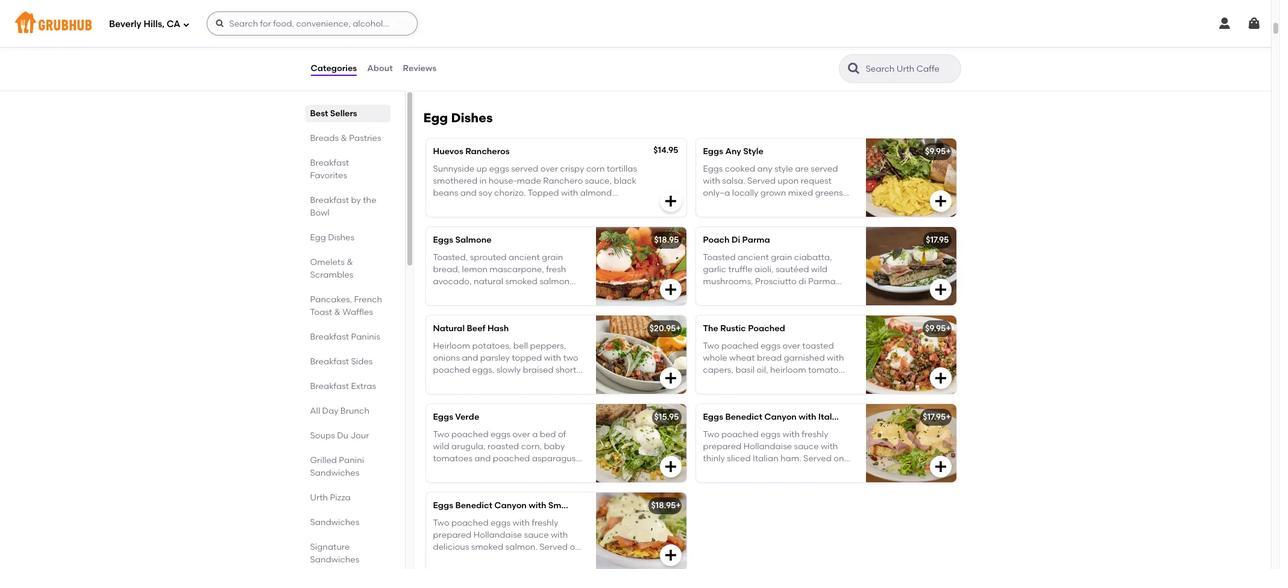 Task type: vqa. For each thing, say whether or not it's contained in the screenshot.
the capers,
yes



Task type: describe. For each thing, give the bounding box(es) containing it.
bowl
[[310, 208, 330, 218]]

sandwiches tab
[[310, 517, 386, 529]]

urth inside urth pizza tab
[[310, 493, 328, 504]]

signature sandwiches
[[310, 543, 360, 566]]

beef
[[467, 324, 486, 334]]

natural beef hash
[[433, 324, 509, 334]]

pastries
[[349, 133, 381, 144]]

topped
[[512, 353, 542, 364]]

poached inside "heirloom potatoes, bell peppers, onions and parsley topped with two poached eggs, slowly braised short rib, chopped tomato, basil oil and reggiano parmesan cheese."
[[433, 366, 470, 376]]

red inside fresh seasonal white or ruby red grapefruit segments. served with cottage cheese, yogurt or whipped cream.
[[823, 32, 837, 42]]

yogurt inside fresh seasonal white or ruby red grapefruit segments. served with cottage cheese, yogurt or whipped cream.
[[772, 56, 798, 66]]

svg image for $17.95
[[934, 283, 948, 297]]

with inside "heirloom potatoes, bell peppers, onions and parsley topped with two poached eggs, slowly braised short rib, chopped tomato, basil oil and reggiano parmesan cheese."
[[544, 353, 561, 364]]

heirloom
[[433, 341, 471, 351]]

chopped
[[448, 378, 485, 388]]

smoked
[[549, 501, 582, 512]]

$9.95 + for two poached eggs over toasted whole wheat bread garnished with capers, basil oil, heirloom tomato and red onion.
[[926, 324, 952, 334]]

request
[[801, 176, 832, 186]]

two poached eggs over toasted whole wheat bread garnished with capers, basil oil, heirloom tomato and red onion.
[[703, 341, 845, 388]]

braised
[[523, 366, 554, 376]]

eggs verde
[[433, 413, 480, 423]]

potatoes,
[[473, 341, 512, 351]]

sandwiches inside grilled panini sandwiches
[[310, 469, 360, 479]]

canyon for italian
[[765, 413, 797, 423]]

cheese, inside fresh seasonal white or ruby red grapefruit segments. served with cottage cheese, yogurt or whipped cream.
[[738, 56, 770, 66]]

categories
[[311, 63, 357, 73]]

with left 'smoked' at the left bottom
[[529, 501, 547, 512]]

breakfast for breakfast sides
[[310, 357, 349, 367]]

extras
[[351, 382, 376, 392]]

beverly hills, ca
[[109, 18, 180, 29]]

fresh for fresh seasonal white or ruby red grapefruit segments. served with cottage cheese, yogurt or whipped cream.
[[703, 32, 725, 42]]

bell
[[514, 341, 528, 351]]

with inside two poached eggs over toasted whole wheat bread garnished with capers, basil oil, heirloom tomato and red onion.
[[827, 353, 845, 364]]

by
[[351, 195, 361, 206]]

pancakes, french toast & waffles
[[310, 295, 382, 318]]

natural
[[433, 324, 465, 334]]

wheat
[[730, 353, 755, 364]]

breakfast by the bowl tab
[[310, 194, 386, 220]]

the rustic poached
[[703, 324, 786, 334]]

dressed
[[728, 201, 760, 211]]

toast
[[310, 308, 332, 318]]

1 horizontal spatial egg dishes
[[424, 111, 493, 126]]

eggs
[[761, 341, 781, 351]]

soups
[[310, 431, 335, 441]]

breakfast extras tab
[[310, 381, 386, 393]]

about
[[367, 63, 393, 73]]

eggs for eggs any style
[[703, 147, 724, 157]]

with left 'italian'
[[799, 413, 817, 423]]

fresh for fresh sliced strawberries. served with cottage cheese, yogurt or whipped cream.
[[433, 32, 455, 42]]

the
[[363, 195, 377, 206]]

breakfast for breakfast by the bowl
[[310, 195, 349, 206]]

onions
[[433, 353, 460, 364]]

categories button
[[310, 47, 358, 90]]

$18.95 +
[[652, 501, 681, 512]]

fresh seasonal white or ruby red grapefruit segments. served with cottage cheese, yogurt or whipped cream.
[[703, 32, 846, 79]]

with inside fresh sliced strawberries. served with cottage cheese, yogurt or whipped cream.
[[433, 44, 450, 54]]

fresh-
[[722, 213, 745, 223]]

omelets
[[310, 258, 345, 268]]

$17.95 for $17.95
[[926, 235, 950, 246]]

any
[[726, 147, 742, 157]]

eggs for eggs cooked any style are served with salsa. served upon request only–a locally grown mixed greens salad dressed with urth vinaigrette and fresh-baked bread.
[[703, 164, 723, 174]]

sellers
[[330, 109, 357, 119]]

best
[[310, 109, 328, 119]]

egg dishes tab
[[310, 232, 386, 244]]

urth inside eggs cooked any style are served with salsa. served upon request only–a locally grown mixed greens salad dressed with urth vinaigrette and fresh-baked bread.
[[782, 201, 799, 211]]

dishes inside egg dishes tab
[[328, 233, 355, 243]]

urth pizza
[[310, 493, 351, 504]]

yogurt inside fresh sliced strawberries. served with cottage cheese, yogurt or whipped cream.
[[521, 44, 547, 54]]

$18.95 for $18.95
[[655, 235, 679, 246]]

1 horizontal spatial dishes
[[451, 111, 493, 126]]

breakfast for breakfast favorites
[[310, 158, 349, 168]]

basil inside two poached eggs over toasted whole wheat bread garnished with capers, basil oil, heirloom tomato and red onion.
[[736, 366, 755, 376]]

breakfast extras
[[310, 382, 376, 392]]

the rustic poached image
[[866, 316, 957, 395]]

locally
[[733, 188, 759, 199]]

canyon for smoked
[[495, 501, 527, 512]]

poach di parma
[[703, 235, 771, 246]]

best sellers
[[310, 109, 357, 119]]

ruby
[[801, 32, 821, 42]]

eggs for eggs salmone
[[433, 235, 454, 246]]

cream. inside fresh seasonal white or ruby red grapefruit segments. served with cottage cheese, yogurt or whipped cream.
[[703, 68, 732, 79]]

served for fresh seasonal white or ruby red grapefruit segments. served with cottage cheese, yogurt or whipped cream.
[[791, 44, 819, 54]]

whipped inside fresh seasonal white or ruby red grapefruit segments. served with cottage cheese, yogurt or whipped cream.
[[811, 56, 846, 66]]

served inside fresh sliced strawberries. served with cottage cheese, yogurt or whipped cream.
[[537, 32, 566, 42]]

eggs for eggs benedict canyon with italian ham*
[[703, 413, 724, 423]]

parmesan
[[472, 390, 515, 400]]

breakfast paninis tab
[[310, 331, 386, 344]]

breakfast sides tab
[[310, 356, 386, 368]]

soups du jour
[[310, 431, 369, 441]]

breads
[[310, 133, 339, 144]]

2 vertical spatial or
[[800, 56, 809, 66]]

garnished
[[784, 353, 825, 364]]

Search Urth Caffe search field
[[865, 63, 957, 75]]

panini
[[339, 456, 364, 466]]

grilled panini sandwiches tab
[[310, 455, 386, 480]]

poached
[[748, 324, 786, 334]]

oil,
[[757, 366, 769, 376]]

cheese, inside fresh sliced strawberries. served with cottage cheese, yogurt or whipped cream.
[[487, 44, 519, 54]]

svg image for $20.95
[[664, 372, 678, 386]]

all day brunch
[[310, 406, 370, 417]]

salad
[[703, 201, 726, 211]]

ca
[[167, 18, 180, 29]]

strawberries.
[[483, 32, 535, 42]]

white
[[766, 32, 788, 42]]

fresh grapefruit bowl image
[[866, 7, 957, 85]]

poach
[[703, 235, 730, 246]]

slowly
[[497, 366, 521, 376]]

only–a
[[703, 188, 731, 199]]

0 vertical spatial egg
[[424, 111, 448, 126]]

$15.95
[[655, 413, 679, 423]]

cream. inside fresh sliced strawberries. served with cottage cheese, yogurt or whipped cream.
[[471, 56, 500, 66]]

heirloom
[[771, 366, 807, 376]]

main navigation navigation
[[0, 0, 1272, 47]]

eggs benedict canyon with smoked salmon image
[[596, 493, 687, 570]]

segments.
[[746, 44, 789, 54]]

signature sandwiches tab
[[310, 542, 386, 567]]

omelets & scrambles
[[310, 258, 354, 280]]

peppers,
[[530, 341, 566, 351]]

fresh sliced strawberries. served with cottage cheese, yogurt or whipped cream. button
[[426, 7, 687, 85]]

pancakes,
[[310, 295, 352, 305]]

$20.95 +
[[650, 324, 681, 334]]

rib,
[[433, 378, 446, 388]]

huevos
[[433, 147, 464, 157]]

egg dishes inside egg dishes tab
[[310, 233, 355, 243]]

scrambles
[[310, 270, 354, 280]]

svg image for $18.95
[[664, 283, 678, 297]]

verde
[[455, 413, 480, 423]]



Task type: locate. For each thing, give the bounding box(es) containing it.
0 vertical spatial dishes
[[451, 111, 493, 126]]

+ for two poached eggs over toasted whole wheat bread garnished with capers, basil oil, heirloom tomato and red onion.
[[947, 324, 952, 334]]

urth up bread.
[[782, 201, 799, 211]]

du
[[337, 431, 349, 441]]

egg down bowl
[[310, 233, 326, 243]]

brunch
[[341, 406, 370, 417]]

cottage down grapefruit
[[703, 56, 736, 66]]

0 vertical spatial yogurt
[[521, 44, 547, 54]]

served inside fresh seasonal white or ruby red grapefruit segments. served with cottage cheese, yogurt or whipped cream.
[[791, 44, 819, 54]]

svg image for $9.95
[[934, 372, 948, 386]]

huevos rancheros
[[433, 147, 510, 157]]

and down the short
[[554, 378, 571, 388]]

$17.95 for $17.95 +
[[923, 413, 947, 423]]

2 fresh from the left
[[703, 32, 725, 42]]

1 horizontal spatial egg
[[424, 111, 448, 126]]

with up only–a
[[703, 176, 721, 186]]

1 fresh from the left
[[433, 32, 455, 42]]

parma
[[743, 235, 771, 246]]

eggs
[[703, 147, 724, 157], [703, 164, 723, 174], [433, 235, 454, 246], [433, 413, 454, 423], [703, 413, 724, 423], [433, 501, 454, 512]]

0 vertical spatial poached
[[722, 341, 759, 351]]

1 vertical spatial sandwiches
[[310, 518, 360, 528]]

fresh inside fresh sliced strawberries. served with cottage cheese, yogurt or whipped cream.
[[433, 32, 455, 42]]

dishes up huevos rancheros
[[451, 111, 493, 126]]

mixed
[[789, 188, 814, 199]]

cheese,
[[487, 44, 519, 54], [738, 56, 770, 66]]

egg
[[424, 111, 448, 126], [310, 233, 326, 243]]

rancheros
[[466, 147, 510, 157]]

breakfast
[[310, 158, 349, 168], [310, 195, 349, 206], [310, 332, 349, 343], [310, 357, 349, 367], [310, 382, 349, 392]]

& down 'pancakes,'
[[334, 308, 341, 318]]

& inside omelets & scrambles
[[347, 258, 353, 268]]

breakfast sides
[[310, 357, 373, 367]]

1 vertical spatial basil
[[522, 378, 541, 388]]

whipped inside fresh sliced strawberries. served with cottage cheese, yogurt or whipped cream.
[[433, 56, 469, 66]]

eggs for eggs benedict canyon with smoked salmon
[[433, 501, 454, 512]]

0 vertical spatial canyon
[[765, 413, 797, 423]]

breakfast down toast
[[310, 332, 349, 343]]

whipped left the search icon
[[811, 56, 846, 66]]

0 vertical spatial benedict
[[726, 413, 763, 423]]

1 vertical spatial &
[[347, 258, 353, 268]]

poached inside two poached eggs over toasted whole wheat bread garnished with capers, basil oil, heirloom tomato and red onion.
[[722, 341, 759, 351]]

paninis
[[351, 332, 380, 343]]

with down the peppers,
[[544, 353, 561, 364]]

0 horizontal spatial whipped
[[433, 56, 469, 66]]

cottage down sliced
[[452, 44, 485, 54]]

omelets & scrambles tab
[[310, 256, 386, 282]]

1 horizontal spatial cottage
[[703, 56, 736, 66]]

1 vertical spatial benedict
[[456, 501, 493, 512]]

0 vertical spatial $18.95
[[655, 235, 679, 246]]

1 vertical spatial dishes
[[328, 233, 355, 243]]

urth left pizza
[[310, 493, 328, 504]]

$18.95 for $18.95 +
[[652, 501, 676, 512]]

1 vertical spatial egg dishes
[[310, 233, 355, 243]]

hash
[[488, 324, 509, 334]]

egg dishes up huevos
[[424, 111, 493, 126]]

egg inside tab
[[310, 233, 326, 243]]

eggs benedict canyon with italian ham* image
[[866, 405, 957, 483]]

grown
[[761, 188, 787, 199]]

red
[[823, 32, 837, 42], [722, 378, 735, 388]]

sandwiches inside "tab"
[[310, 518, 360, 528]]

2 vertical spatial served
[[748, 176, 776, 186]]

1 vertical spatial or
[[549, 44, 558, 54]]

italian
[[819, 413, 845, 423]]

beverly
[[109, 18, 142, 29]]

favorites
[[310, 171, 347, 181]]

two
[[703, 341, 720, 351]]

urth pizza tab
[[310, 492, 386, 505]]

1 vertical spatial egg
[[310, 233, 326, 243]]

pizza
[[330, 493, 351, 504]]

cottage
[[452, 44, 485, 54], [703, 56, 736, 66]]

yogurt down strawberries.
[[521, 44, 547, 54]]

0 horizontal spatial urth
[[310, 493, 328, 504]]

breakfast inside tab
[[310, 382, 349, 392]]

canyon left 'smoked' at the left bottom
[[495, 501, 527, 512]]

with down grown
[[762, 201, 780, 211]]

0 vertical spatial red
[[823, 32, 837, 42]]

capers,
[[703, 366, 734, 376]]

1 breakfast from the top
[[310, 158, 349, 168]]

eggs salmone
[[433, 235, 492, 246]]

strawberry bowl image
[[596, 7, 687, 85]]

served down any
[[748, 176, 776, 186]]

1 vertical spatial yogurt
[[772, 56, 798, 66]]

cream. down sliced
[[471, 56, 500, 66]]

and
[[703, 213, 720, 223], [462, 353, 478, 364], [554, 378, 571, 388], [703, 378, 720, 388]]

1 vertical spatial cheese,
[[738, 56, 770, 66]]

1 horizontal spatial red
[[823, 32, 837, 42]]

and inside two poached eggs over toasted whole wheat bread garnished with capers, basil oil, heirloom tomato and red onion.
[[703, 378, 720, 388]]

1 sandwiches from the top
[[310, 469, 360, 479]]

1 $9.95 from the top
[[926, 147, 947, 157]]

1 horizontal spatial urth
[[782, 201, 799, 211]]

cottage inside fresh sliced strawberries. served with cottage cheese, yogurt or whipped cream.
[[452, 44, 485, 54]]

eggs for eggs verde
[[433, 413, 454, 423]]

breads & pastries tab
[[310, 132, 386, 145]]

whipped
[[433, 56, 469, 66], [811, 56, 846, 66]]

0 horizontal spatial fresh
[[433, 32, 455, 42]]

whipped down sliced
[[433, 56, 469, 66]]

2 vertical spatial &
[[334, 308, 341, 318]]

0 vertical spatial basil
[[736, 366, 755, 376]]

reggiano
[[433, 390, 470, 400]]

whole
[[703, 353, 728, 364]]

$17.95 +
[[923, 413, 952, 423]]

2 $9.95 + from the top
[[926, 324, 952, 334]]

& right breads
[[341, 133, 347, 144]]

$18.95
[[655, 235, 679, 246], [652, 501, 676, 512]]

& inside breads & pastries tab
[[341, 133, 347, 144]]

all day brunch tab
[[310, 405, 386, 418]]

0 horizontal spatial poached
[[433, 366, 470, 376]]

served
[[537, 32, 566, 42], [791, 44, 819, 54], [748, 176, 776, 186]]

eggs verde image
[[596, 405, 687, 483]]

reviews
[[403, 63, 437, 73]]

eggs,
[[472, 366, 495, 376]]

svg image
[[1248, 16, 1262, 31], [183, 21, 190, 28], [934, 62, 948, 77], [664, 194, 678, 209], [934, 194, 948, 209], [664, 460, 678, 475], [934, 460, 948, 475], [664, 549, 678, 563]]

poach di parma image
[[866, 228, 957, 306]]

vinaigrette
[[801, 201, 846, 211]]

egg up huevos
[[424, 111, 448, 126]]

eggs cooked any style are served with salsa. served upon request only–a locally grown mixed greens salad dressed with urth vinaigrette and fresh-baked bread.
[[703, 164, 846, 223]]

two
[[563, 353, 579, 364]]

basil inside "heirloom potatoes, bell peppers, onions and parsley topped with two poached eggs, slowly braised short rib, chopped tomato, basil oil and reggiano parmesan cheese."
[[522, 378, 541, 388]]

0 vertical spatial egg dishes
[[424, 111, 493, 126]]

benedict for eggs benedict canyon with italian ham*
[[726, 413, 763, 423]]

poached down onions
[[433, 366, 470, 376]]

served for eggs cooked any style are served with salsa. served upon request only–a locally grown mixed greens salad dressed with urth vinaigrette and fresh-baked bread.
[[748, 176, 776, 186]]

0 vertical spatial cottage
[[452, 44, 485, 54]]

2 breakfast from the top
[[310, 195, 349, 206]]

yogurt down segments.
[[772, 56, 798, 66]]

and down salad on the top of page
[[703, 213, 720, 223]]

breakfast by the bowl
[[310, 195, 377, 218]]

with up reviews in the top left of the page
[[433, 44, 450, 54]]

cheese, down segments.
[[738, 56, 770, 66]]

0 horizontal spatial benedict
[[456, 501, 493, 512]]

with down "ruby"
[[821, 44, 838, 54]]

5 breakfast from the top
[[310, 382, 349, 392]]

onion.
[[737, 378, 762, 388]]

0 vertical spatial or
[[790, 32, 799, 42]]

canyon
[[765, 413, 797, 423], [495, 501, 527, 512]]

1 horizontal spatial benedict
[[726, 413, 763, 423]]

$9.95 for eggs cooked any style are served with salsa. served upon request only–a locally grown mixed greens salad dressed with urth vinaigrette and fresh-baked bread.
[[926, 147, 947, 157]]

$20.95
[[650, 324, 676, 334]]

basil down wheat at the bottom right of the page
[[736, 366, 755, 376]]

1 vertical spatial served
[[791, 44, 819, 54]]

canyon down heirloom at the right
[[765, 413, 797, 423]]

red right "ruby"
[[823, 32, 837, 42]]

or inside fresh sliced strawberries. served with cottage cheese, yogurt or whipped cream.
[[549, 44, 558, 54]]

0 vertical spatial $17.95
[[926, 235, 950, 246]]

breakfast favorites tab
[[310, 157, 386, 182]]

0 horizontal spatial yogurt
[[521, 44, 547, 54]]

grilled panini sandwiches
[[310, 456, 364, 479]]

salmone
[[456, 235, 492, 246]]

breakfast up favorites
[[310, 158, 349, 168]]

$9.95 for two poached eggs over toasted whole wheat bread garnished with capers, basil oil, heirloom tomato and red onion.
[[926, 324, 947, 334]]

and inside eggs cooked any style are served with salsa. served upon request only–a locally grown mixed greens salad dressed with urth vinaigrette and fresh-baked bread.
[[703, 213, 720, 223]]

1 vertical spatial canyon
[[495, 501, 527, 512]]

$14.95
[[654, 146, 679, 156]]

best sellers tab
[[310, 107, 386, 120]]

with
[[433, 44, 450, 54], [821, 44, 838, 54], [703, 176, 721, 186], [762, 201, 780, 211], [544, 353, 561, 364], [827, 353, 845, 364], [799, 413, 817, 423], [529, 501, 547, 512]]

served
[[811, 164, 838, 174]]

1 vertical spatial cream.
[[703, 68, 732, 79]]

0 vertical spatial &
[[341, 133, 347, 144]]

$9.95 + for eggs cooked any style are served with salsa. served upon request only–a locally grown mixed greens salad dressed with urth vinaigrette and fresh-baked bread.
[[926, 147, 952, 157]]

1 horizontal spatial cream.
[[703, 68, 732, 79]]

fresh sliced strawberries. served with cottage cheese, yogurt or whipped cream.
[[433, 32, 566, 66]]

any
[[758, 164, 773, 174]]

sandwiches down signature
[[310, 555, 360, 566]]

with up tomato
[[827, 353, 845, 364]]

breakfast inside breakfast by the bowl
[[310, 195, 349, 206]]

breakfast for breakfast extras
[[310, 382, 349, 392]]

0 vertical spatial $9.95 +
[[926, 147, 952, 157]]

basil up cheese.
[[522, 378, 541, 388]]

poached up wheat at the bottom right of the page
[[722, 341, 759, 351]]

+ for eggs cooked any style are served with salsa. served upon request only–a locally grown mixed greens salad dressed with urth vinaigrette and fresh-baked bread.
[[947, 147, 952, 157]]

cottage inside fresh seasonal white or ruby red grapefruit segments. served with cottage cheese, yogurt or whipped cream.
[[703, 56, 736, 66]]

2 horizontal spatial served
[[791, 44, 819, 54]]

1 horizontal spatial fresh
[[703, 32, 725, 42]]

fresh seasonal white or ruby red grapefruit segments. served with cottage cheese, yogurt or whipped cream. button
[[696, 7, 957, 85]]

fresh inside fresh seasonal white or ruby red grapefruit segments. served with cottage cheese, yogurt or whipped cream.
[[703, 32, 725, 42]]

tomato
[[809, 366, 839, 376]]

red inside two poached eggs over toasted whole wheat bread garnished with capers, basil oil, heirloom tomato and red onion.
[[722, 378, 735, 388]]

& inside pancakes, french toast & waffles
[[334, 308, 341, 318]]

served right strawberries.
[[537, 32, 566, 42]]

served inside eggs cooked any style are served with salsa. served upon request only–a locally grown mixed greens salad dressed with urth vinaigrette and fresh-baked bread.
[[748, 176, 776, 186]]

0 vertical spatial sandwiches
[[310, 469, 360, 479]]

1 vertical spatial $9.95
[[926, 324, 947, 334]]

eggs salmone image
[[596, 228, 687, 306]]

1 whipped from the left
[[433, 56, 469, 66]]

short
[[556, 366, 577, 376]]

0 vertical spatial cream.
[[471, 56, 500, 66]]

reviews button
[[403, 47, 437, 90]]

breakfast for breakfast paninis
[[310, 332, 349, 343]]

fresh left sliced
[[433, 32, 455, 42]]

4 breakfast from the top
[[310, 357, 349, 367]]

breakfast up the breakfast extras
[[310, 357, 349, 367]]

natural beef hash image
[[596, 316, 687, 395]]

$17.95
[[926, 235, 950, 246], [923, 413, 947, 423]]

signature
[[310, 543, 350, 553]]

0 horizontal spatial cream.
[[471, 56, 500, 66]]

bread.
[[773, 213, 800, 223]]

2 $9.95 from the top
[[926, 324, 947, 334]]

2 whipped from the left
[[811, 56, 846, 66]]

baked
[[745, 213, 771, 223]]

2 sandwiches from the top
[[310, 518, 360, 528]]

cream. down grapefruit
[[703, 68, 732, 79]]

0 horizontal spatial served
[[537, 32, 566, 42]]

sandwiches down urth pizza
[[310, 518, 360, 528]]

3 breakfast from the top
[[310, 332, 349, 343]]

1 vertical spatial red
[[722, 378, 735, 388]]

fresh
[[433, 32, 455, 42], [703, 32, 725, 42]]

with inside fresh seasonal white or ruby red grapefruit segments. served with cottage cheese, yogurt or whipped cream.
[[821, 44, 838, 54]]

1 $9.95 + from the top
[[926, 147, 952, 157]]

search icon image
[[847, 62, 861, 76]]

1 vertical spatial poached
[[433, 366, 470, 376]]

eggs any style image
[[866, 139, 957, 217]]

pancakes, french toast & waffles tab
[[310, 294, 386, 319]]

benedict for eggs benedict canyon with smoked salmon
[[456, 501, 493, 512]]

and up eggs,
[[462, 353, 478, 364]]

1 horizontal spatial served
[[748, 176, 776, 186]]

soups du jour tab
[[310, 430, 386, 443]]

Search for food, convenience, alcohol... search field
[[207, 11, 418, 36]]

yogurt
[[521, 44, 547, 54], [772, 56, 798, 66]]

0 vertical spatial urth
[[782, 201, 799, 211]]

0 horizontal spatial egg dishes
[[310, 233, 355, 243]]

are
[[796, 164, 809, 174]]

1 horizontal spatial poached
[[722, 341, 759, 351]]

bread
[[757, 353, 782, 364]]

heirloom potatoes, bell peppers, onions and parsley topped with two poached eggs, slowly braised short rib, chopped tomato, basil oil and reggiano parmesan cheese.
[[433, 341, 579, 400]]

0 vertical spatial served
[[537, 32, 566, 42]]

style
[[744, 147, 764, 157]]

0 horizontal spatial dishes
[[328, 233, 355, 243]]

+ for heirloom potatoes, bell peppers, onions and parsley topped with two poached eggs, slowly braised short rib, chopped tomato, basil oil and reggiano parmesan cheese.
[[676, 324, 681, 334]]

0 horizontal spatial egg
[[310, 233, 326, 243]]

grilled
[[310, 456, 337, 466]]

day
[[322, 406, 339, 417]]

3 sandwiches from the top
[[310, 555, 360, 566]]

red down capers,
[[722, 378, 735, 388]]

0 horizontal spatial red
[[722, 378, 735, 388]]

1 vertical spatial $18.95
[[652, 501, 676, 512]]

eggs benedict canyon with italian ham*
[[703, 413, 871, 423]]

breakfast up "day"
[[310, 382, 349, 392]]

eggs inside eggs cooked any style are served with salsa. served upon request only–a locally grown mixed greens salad dressed with urth vinaigrette and fresh-baked bread.
[[703, 164, 723, 174]]

0 horizontal spatial basil
[[522, 378, 541, 388]]

cheese, down strawberries.
[[487, 44, 519, 54]]

1 horizontal spatial cheese,
[[738, 56, 770, 66]]

0 horizontal spatial or
[[549, 44, 558, 54]]

toasted
[[803, 341, 834, 351]]

2 vertical spatial sandwiches
[[310, 555, 360, 566]]

1 vertical spatial cottage
[[703, 56, 736, 66]]

breakfast up bowl
[[310, 195, 349, 206]]

1 horizontal spatial or
[[790, 32, 799, 42]]

and down capers,
[[703, 378, 720, 388]]

egg dishes up 'omelets'
[[310, 233, 355, 243]]

french
[[354, 295, 382, 305]]

seasonal
[[727, 32, 764, 42]]

upon
[[778, 176, 799, 186]]

0 vertical spatial cheese,
[[487, 44, 519, 54]]

0 horizontal spatial canyon
[[495, 501, 527, 512]]

sandwiches down grilled at the bottom left of the page
[[310, 469, 360, 479]]

1 horizontal spatial basil
[[736, 366, 755, 376]]

urth
[[782, 201, 799, 211], [310, 493, 328, 504]]

0 vertical spatial $9.95
[[926, 147, 947, 157]]

jour
[[351, 431, 369, 441]]

1 horizontal spatial yogurt
[[772, 56, 798, 66]]

served down "ruby"
[[791, 44, 819, 54]]

0 horizontal spatial cottage
[[452, 44, 485, 54]]

2 horizontal spatial or
[[800, 56, 809, 66]]

& up "scrambles"
[[347, 258, 353, 268]]

& for breads
[[341, 133, 347, 144]]

& for omelets
[[347, 258, 353, 268]]

eggs any style
[[703, 147, 764, 157]]

dishes up 'omelets'
[[328, 233, 355, 243]]

0 horizontal spatial cheese,
[[487, 44, 519, 54]]

1 horizontal spatial whipped
[[811, 56, 846, 66]]

1 vertical spatial urth
[[310, 493, 328, 504]]

fresh up grapefruit
[[703, 32, 725, 42]]

1 horizontal spatial canyon
[[765, 413, 797, 423]]

1 vertical spatial $9.95 +
[[926, 324, 952, 334]]

1 vertical spatial $17.95
[[923, 413, 947, 423]]

breakfast paninis
[[310, 332, 380, 343]]

svg image
[[1218, 16, 1233, 31], [215, 19, 225, 28], [664, 283, 678, 297], [934, 283, 948, 297], [664, 372, 678, 386], [934, 372, 948, 386]]



